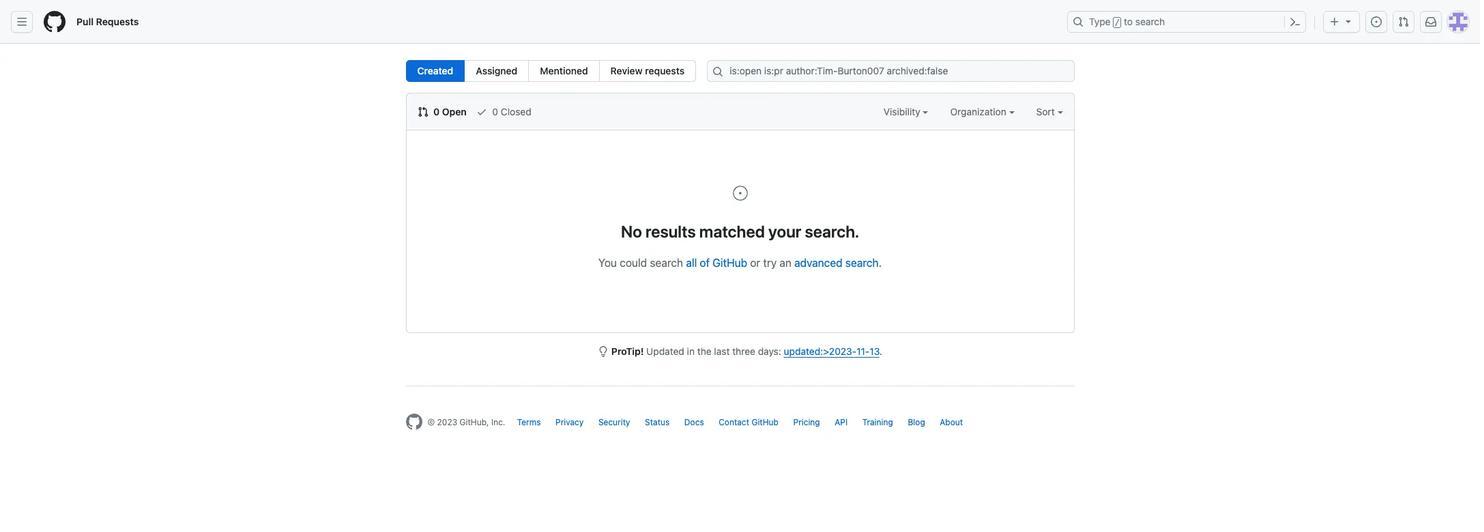 Task type: vqa. For each thing, say whether or not it's contained in the screenshot.
Homepage IMAGE
yes



Task type: describe. For each thing, give the bounding box(es) containing it.
inc.
[[491, 417, 505, 427]]

requests
[[96, 16, 139, 27]]

2023
[[437, 417, 458, 427]]

terms
[[517, 417, 541, 427]]

13
[[870, 345, 880, 357]]

training
[[863, 417, 894, 427]]

you
[[599, 257, 617, 269]]

git pull request image
[[1399, 16, 1410, 27]]

© 2023 github, inc.
[[428, 417, 505, 427]]

contact github
[[719, 417, 779, 427]]

triangle down image
[[1344, 16, 1354, 27]]

about link
[[940, 417, 963, 427]]

0 closed
[[490, 106, 532, 117]]

0 open link
[[417, 104, 467, 119]]

an
[[780, 257, 792, 269]]

0 vertical spatial .
[[879, 257, 882, 269]]

try
[[764, 257, 777, 269]]

or
[[751, 257, 761, 269]]

three
[[733, 345, 756, 357]]

assigned
[[476, 65, 518, 76]]

organization
[[951, 106, 1009, 117]]

your
[[769, 222, 802, 241]]

created link
[[406, 60, 465, 82]]

notifications image
[[1426, 16, 1437, 27]]

plus image
[[1330, 16, 1341, 27]]

1 horizontal spatial search
[[846, 257, 879, 269]]

advanced
[[795, 257, 843, 269]]

blog
[[908, 417, 926, 427]]

check image
[[476, 107, 487, 117]]

git pull request image
[[417, 107, 428, 117]]

pricing link
[[794, 417, 820, 427]]

type
[[1090, 16, 1111, 27]]

matched
[[700, 222, 765, 241]]

0 horizontal spatial github
[[713, 257, 748, 269]]

Search all issues text field
[[707, 60, 1075, 82]]

contact
[[719, 417, 750, 427]]

1 horizontal spatial github
[[752, 417, 779, 427]]

assigned link
[[464, 60, 529, 82]]

light bulb image
[[598, 346, 609, 357]]

no results matched your search.
[[621, 222, 860, 241]]

open
[[442, 106, 467, 117]]

days:
[[758, 345, 782, 357]]

terms link
[[517, 417, 541, 427]]

Issues search field
[[707, 60, 1075, 82]]

blog link
[[908, 417, 926, 427]]

review
[[611, 65, 643, 76]]

requests
[[645, 65, 685, 76]]

0 for open
[[434, 106, 440, 117]]

security link
[[599, 417, 630, 427]]

training link
[[863, 417, 894, 427]]

could
[[620, 257, 647, 269]]

search.
[[805, 222, 860, 241]]

updated:>2023-11-13 link
[[784, 345, 880, 357]]



Task type: locate. For each thing, give the bounding box(es) containing it.
visibility button
[[884, 104, 929, 119]]

you could search all of github or try an advanced search .
[[599, 257, 882, 269]]

0 open
[[431, 106, 467, 117]]

updated:>2023-
[[784, 345, 857, 357]]

about
[[940, 417, 963, 427]]

last
[[714, 345, 730, 357]]

2 0 from the left
[[493, 106, 498, 117]]

homepage image
[[44, 11, 66, 33], [406, 414, 422, 430]]

privacy
[[556, 417, 584, 427]]

0 inside 'link'
[[434, 106, 440, 117]]

api
[[835, 417, 848, 427]]

0 horizontal spatial 0
[[434, 106, 440, 117]]

search down search.
[[846, 257, 879, 269]]

docs
[[685, 417, 704, 427]]

visibility
[[884, 106, 923, 117]]

pull requests
[[76, 16, 139, 27]]

docs link
[[685, 417, 704, 427]]

protip!
[[612, 345, 644, 357]]

privacy link
[[556, 417, 584, 427]]

all
[[686, 257, 697, 269]]

/
[[1115, 18, 1120, 27]]

pull requests element
[[406, 60, 697, 82]]

no
[[621, 222, 642, 241]]

0 closed link
[[476, 104, 532, 119]]

0 vertical spatial github
[[713, 257, 748, 269]]

0 vertical spatial homepage image
[[44, 11, 66, 33]]

0 horizontal spatial search
[[650, 257, 683, 269]]

github
[[713, 257, 748, 269], [752, 417, 779, 427]]

pricing
[[794, 417, 820, 427]]

2 horizontal spatial search
[[1136, 16, 1165, 27]]

0 horizontal spatial homepage image
[[44, 11, 66, 33]]

closed
[[501, 106, 532, 117]]

in
[[687, 345, 695, 357]]

github right of
[[713, 257, 748, 269]]

advanced search link
[[795, 257, 879, 269]]

search right to
[[1136, 16, 1165, 27]]

.
[[879, 257, 882, 269], [880, 345, 883, 357]]

search image
[[713, 66, 724, 77]]

results
[[646, 222, 696, 241]]

1 vertical spatial .
[[880, 345, 883, 357]]

0
[[434, 106, 440, 117], [493, 106, 498, 117]]

1 horizontal spatial homepage image
[[406, 414, 422, 430]]

search left all
[[650, 257, 683, 269]]

issue opened image
[[732, 185, 749, 201]]

security
[[599, 417, 630, 427]]

status link
[[645, 417, 670, 427]]

mentioned
[[540, 65, 588, 76]]

mentioned link
[[529, 60, 600, 82]]

updated
[[647, 345, 685, 357]]

1 vertical spatial github
[[752, 417, 779, 427]]

search
[[1136, 16, 1165, 27], [650, 257, 683, 269], [846, 257, 879, 269]]

github right contact
[[752, 417, 779, 427]]

11-
[[857, 345, 870, 357]]

1 0 from the left
[[434, 106, 440, 117]]

all of github link
[[686, 257, 748, 269]]

sort
[[1037, 106, 1055, 117]]

review requests link
[[599, 60, 697, 82]]

. right 11-
[[880, 345, 883, 357]]

organization button
[[951, 104, 1015, 119]]

homepage image left "pull" at the left
[[44, 11, 66, 33]]

0 right check icon
[[493, 106, 498, 117]]

api link
[[835, 417, 848, 427]]

0 for closed
[[493, 106, 498, 117]]

created
[[417, 65, 454, 76]]

status
[[645, 417, 670, 427]]

1 horizontal spatial 0
[[493, 106, 498, 117]]

to
[[1124, 16, 1133, 27]]

issue opened image
[[1372, 16, 1382, 27]]

pull
[[76, 16, 94, 27]]

protip! updated in the last three days: updated:>2023-11-13 .
[[612, 345, 883, 357]]

review requests
[[611, 65, 685, 76]]

contact github link
[[719, 417, 779, 427]]

1 vertical spatial homepage image
[[406, 414, 422, 430]]

. right the advanced
[[879, 257, 882, 269]]

homepage image left ©
[[406, 414, 422, 430]]

0 right git pull request image
[[434, 106, 440, 117]]

of
[[700, 257, 710, 269]]

the
[[698, 345, 712, 357]]

©
[[428, 417, 435, 427]]

command palette image
[[1290, 16, 1301, 27]]

github,
[[460, 417, 489, 427]]

type / to search
[[1090, 16, 1165, 27]]

sort button
[[1037, 104, 1063, 119]]



